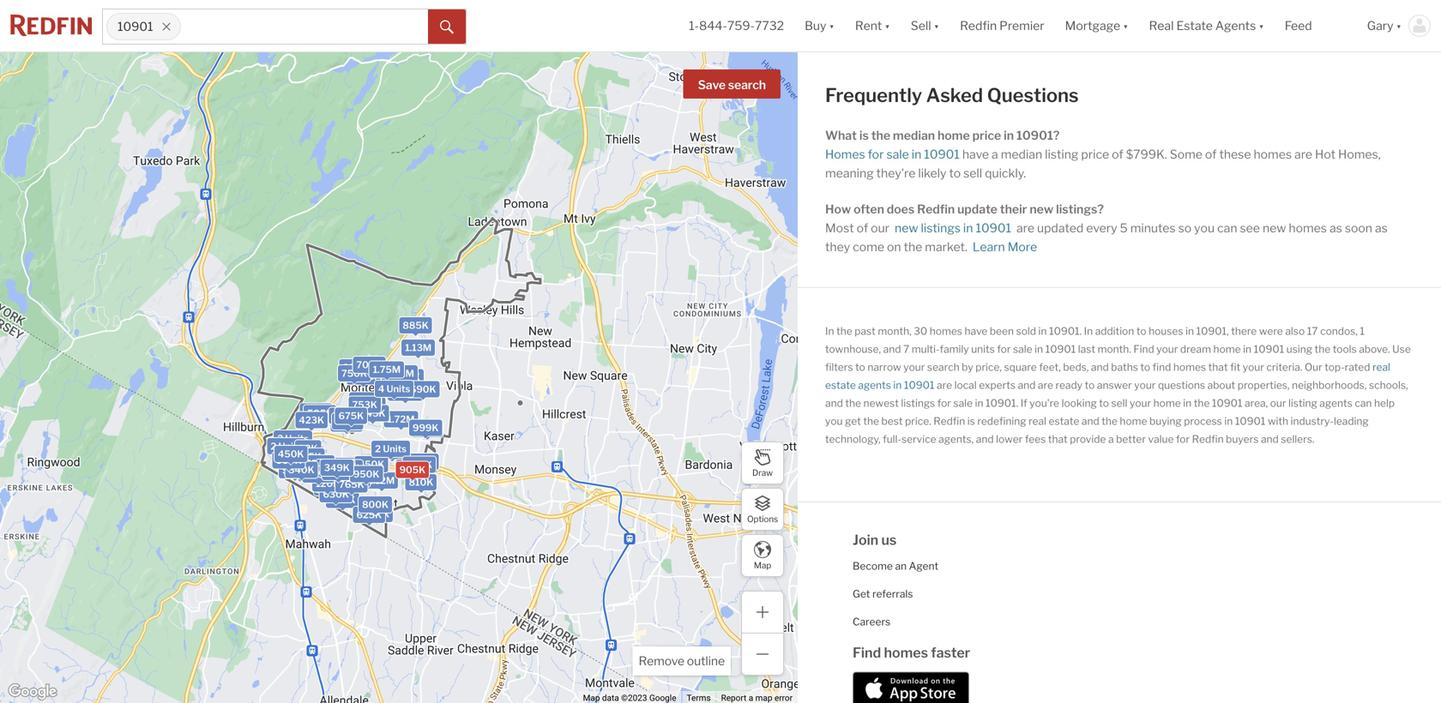 Task type: locate. For each thing, give the bounding box(es) containing it.
6 ▾ from the left
[[1396, 18, 1402, 33]]

estate inside the redfin is redefining real estate and the home buying process in 10901 with industry-leading technology, full-service agents, and lower fees that provide a better value for redfin buyers and sellers.
[[1049, 415, 1080, 428]]

885k
[[403, 320, 429, 331]]

looking
[[1062, 397, 1097, 410]]

buy ▾ button
[[795, 0, 845, 51]]

1 vertical spatial is
[[968, 415, 975, 428]]

the inside are updated every 5 minutes so you can see new homes as soon as they come on the market.
[[904, 240, 923, 254]]

find your dream home in 10901 using the tools above.
[[1134, 343, 1393, 356]]

filters
[[825, 361, 853, 374]]

estate down filters
[[825, 379, 856, 392]]

faster
[[931, 645, 971, 661]]

1 vertical spatial our
[[1270, 397, 1286, 410]]

700k up 1.10m
[[356, 360, 382, 371]]

1 horizontal spatial new
[[1030, 202, 1054, 217]]

▾ for mortgage ▾
[[1123, 18, 1129, 33]]

listing up industry-
[[1289, 397, 1318, 410]]

home up buying
[[1154, 397, 1181, 410]]

our down often on the top right of page
[[871, 221, 890, 235]]

▾ right mortgage on the right
[[1123, 18, 1129, 33]]

to down "townhouse,"
[[855, 361, 865, 374]]

feed
[[1285, 18, 1312, 33]]

if
[[1021, 397, 1028, 410]]

answer
[[1097, 379, 1132, 392]]

1 horizontal spatial price
[[1081, 147, 1109, 162]]

real down above.
[[1373, 361, 1391, 374]]

1 horizontal spatial find
[[1134, 343, 1155, 356]]

0 horizontal spatial agents
[[858, 379, 891, 392]]

price.
[[905, 415, 931, 428]]

1 vertical spatial 700k
[[330, 495, 356, 506]]

425k down 550k
[[306, 469, 331, 481]]

1 vertical spatial you
[[825, 415, 843, 428]]

1 in from the left
[[825, 325, 834, 337]]

2 horizontal spatial of
[[1205, 147, 1217, 162]]

are local experts and are ready to answer your questions about properties, neighborhoods, schools, and the newest listings for sale in
[[825, 379, 1408, 410]]

can left see
[[1217, 221, 1238, 235]]

0 horizontal spatial as
[[1330, 221, 1343, 235]]

homes inside are updated every 5 minutes so you can see new homes as soon as they come on the market.
[[1289, 221, 1327, 235]]

price left $799k
[[1081, 147, 1109, 162]]

sell inside if you're looking to sell your home in the 10901 area, our listing agents can help you get the best price.
[[1111, 397, 1128, 410]]

1 horizontal spatial as
[[1375, 221, 1388, 235]]

2.42m
[[385, 368, 414, 379]]

0 vertical spatial listing
[[1045, 147, 1079, 162]]

1 vertical spatial listings
[[901, 397, 935, 410]]

1 vertical spatial estate
[[1049, 415, 1080, 428]]

to right likely
[[949, 166, 961, 180]]

in inside if you're looking to sell your home in the 10901 area, our listing agents can help you get the best price.
[[1183, 397, 1192, 410]]

as right "soon"
[[1375, 221, 1388, 235]]

0 vertical spatial is
[[860, 128, 869, 143]]

0 horizontal spatial that
[[1048, 433, 1068, 446]]

1 horizontal spatial can
[[1355, 397, 1372, 410]]

median up they're
[[893, 128, 935, 143]]

1 vertical spatial real
[[1029, 415, 1047, 428]]

and down last
[[1091, 361, 1109, 374]]

▾ for sell ▾
[[934, 18, 939, 33]]

sale inside are local experts and are ready to answer your questions about properties, neighborhoods, schools, and the newest listings for sale in
[[954, 397, 973, 410]]

0 horizontal spatial you
[[825, 415, 843, 428]]

that inside the redfin is redefining real estate and the home buying process in 10901 with industry-leading technology, full-service agents, and lower fees that provide a better value for redfin buyers and sellers.
[[1048, 433, 1068, 446]]

0 horizontal spatial sell
[[964, 166, 982, 180]]

0 vertical spatial estate
[[825, 379, 856, 392]]

homes
[[1254, 147, 1292, 162], [1289, 221, 1327, 235], [930, 325, 963, 337], [1174, 361, 1206, 374], [884, 645, 928, 661]]

come
[[853, 240, 884, 254]]

▾ inside rent ▾ dropdown button
[[885, 18, 890, 33]]

995k
[[364, 509, 389, 520]]

1 horizontal spatial sale
[[954, 397, 973, 410]]

1 vertical spatial median
[[1001, 147, 1042, 162]]

buy ▾
[[805, 18, 835, 33]]

leading
[[1334, 415, 1369, 428]]

750k
[[341, 368, 367, 379]]

above.
[[1359, 343, 1390, 356]]

you right so
[[1194, 221, 1215, 235]]

2 in from the left
[[1084, 325, 1093, 337]]

agents down neighborhoods,
[[1320, 397, 1353, 410]]

best
[[882, 415, 903, 428]]

0 horizontal spatial find
[[853, 645, 881, 661]]

sell down 'answer'
[[1111, 397, 1128, 410]]

0 vertical spatial our
[[871, 221, 890, 235]]

in
[[825, 325, 834, 337], [1084, 325, 1093, 337]]

1 vertical spatial sell
[[1111, 397, 1128, 410]]

the up get
[[845, 397, 861, 410]]

▾ right sell
[[934, 18, 939, 33]]

you inside are updated every 5 minutes so you can see new homes as soon as they come on the market.
[[1194, 221, 1215, 235]]

can inside are updated every 5 minutes so you can see new homes as soon as they come on the market.
[[1217, 221, 1238, 235]]

0 horizontal spatial search
[[728, 78, 766, 92]]

real up the 'fees' at the bottom right of the page
[[1029, 415, 1047, 428]]

1 horizontal spatial listing
[[1289, 397, 1318, 410]]

0 vertical spatial listings
[[921, 221, 961, 235]]

learn more
[[973, 240, 1037, 254]]

. left if
[[1016, 397, 1018, 410]]

save search
[[698, 78, 766, 92]]

in down questions
[[1183, 397, 1192, 410]]

1 horizontal spatial search
[[927, 361, 960, 374]]

0 vertical spatial that
[[1209, 361, 1228, 374]]

1 horizontal spatial that
[[1209, 361, 1228, 374]]

sale down local
[[954, 397, 973, 410]]

sell
[[911, 18, 931, 33]]

1 horizontal spatial real
[[1373, 361, 1391, 374]]

1 horizontal spatial you
[[1194, 221, 1215, 235]]

630k
[[323, 489, 349, 500]]

▾ right gary
[[1396, 18, 1402, 33]]

the down are local experts and are ready to answer your questions about properties, neighborhoods, schools, and the newest listings for sale in
[[1102, 415, 1118, 428]]

draw button
[[741, 442, 784, 485]]

a up the 'quickly.'
[[992, 147, 998, 162]]

1 vertical spatial listing
[[1289, 397, 1318, 410]]

0 horizontal spatial can
[[1217, 221, 1238, 235]]

see
[[1240, 221, 1260, 235]]

find for find your dream home in 10901 using the tools above.
[[1134, 343, 1155, 356]]

0 vertical spatial you
[[1194, 221, 1215, 235]]

. inside . some of these homes are hot homes, meaning they're likely to sell quickly.
[[1165, 147, 1167, 162]]

▾ right 'buy' on the right of page
[[829, 18, 835, 33]]

for inside the redfin is redefining real estate and the home buying process in 10901 with industry-leading technology, full-service agents, and lower fees that provide a better value for redfin buyers and sellers.
[[1176, 433, 1190, 446]]

are up the more
[[1017, 221, 1035, 235]]

▾ right agents
[[1259, 18, 1264, 33]]

775k
[[332, 483, 356, 494]]

475k
[[291, 457, 316, 468], [334, 463, 359, 474]]

new inside are updated every 5 minutes so you can see new homes as soon as they come on the market.
[[1263, 221, 1286, 235]]

median
[[893, 128, 935, 143], [1001, 147, 1042, 162]]

is inside the redfin is redefining real estate and the home buying process in 10901 with industry-leading technology, full-service agents, and lower fees that provide a better value for redfin buyers and sellers.
[[968, 415, 975, 428]]

0 vertical spatial find
[[1134, 343, 1155, 356]]

questions
[[1158, 379, 1205, 392]]

1.72m
[[387, 414, 415, 425]]

800k
[[362, 499, 389, 510]]

for inside are local experts and are ready to answer your questions about properties, neighborhoods, schools, and the newest listings for sale in
[[938, 397, 951, 410]]

450k up '801k'
[[379, 446, 405, 457]]

find for find homes faster
[[853, 645, 881, 661]]

our up with
[[1270, 397, 1286, 410]]

your up buying
[[1130, 397, 1151, 410]]

our inside if you're looking to sell your home in the 10901 area, our listing agents can help you get the best price.
[[1270, 397, 1286, 410]]

a left the better
[[1108, 433, 1114, 446]]

ready
[[1056, 379, 1083, 392]]

425k up 340k
[[296, 451, 321, 463]]

3 ▾ from the left
[[934, 18, 939, 33]]

in
[[1004, 128, 1014, 143], [912, 147, 922, 162], [963, 221, 973, 235], [1039, 325, 1047, 337], [1186, 325, 1194, 337], [1035, 343, 1043, 356], [1243, 343, 1252, 356], [893, 379, 902, 392], [975, 397, 984, 410], [1183, 397, 1192, 410], [1225, 415, 1233, 428]]

use filters to narrow your search by price, square feet, beds, and baths to find homes that fit your criteria.
[[825, 343, 1411, 374]]

0 vertical spatial agents
[[858, 379, 891, 392]]

0 horizontal spatial .
[[1016, 397, 1018, 410]]

2 as from the left
[[1375, 221, 1388, 235]]

agents inside real estate agents in
[[858, 379, 891, 392]]

have
[[962, 147, 989, 162], [965, 325, 988, 337]]

765k
[[339, 479, 364, 490]]

10901 left remove 10901 image
[[118, 19, 153, 34]]

1 horizontal spatial .
[[1165, 147, 1167, 162]]

map region
[[0, 26, 877, 704]]

0 vertical spatial median
[[893, 128, 935, 143]]

0 horizontal spatial listing
[[1045, 147, 1079, 162]]

fit
[[1230, 361, 1241, 374]]

1 horizontal spatial 475k
[[334, 463, 359, 474]]

search right save
[[728, 78, 766, 92]]

sale up the square
[[1013, 343, 1033, 356]]

an
[[895, 560, 907, 573]]

redfin left premier
[[960, 18, 997, 33]]

real
[[1373, 361, 1391, 374], [1029, 415, 1047, 428]]

price up homes for sale in 10901 have a median listing price of $799k
[[973, 128, 1001, 143]]

redfin inside button
[[960, 18, 997, 33]]

in inside are local experts and are ready to answer your questions about properties, neighborhoods, schools, and the newest listings for sale in
[[975, 397, 984, 410]]

the right get
[[863, 415, 879, 428]]

addition
[[1095, 325, 1134, 337]]

700k
[[356, 360, 382, 371], [330, 495, 356, 506]]

listings
[[921, 221, 961, 235], [901, 397, 935, 410]]

to right ready
[[1085, 379, 1095, 392]]

1 vertical spatial sale
[[1013, 343, 1033, 356]]

for up agents,
[[938, 397, 951, 410]]

that right the 'fees' at the bottom right of the page
[[1048, 433, 1068, 446]]

83k
[[298, 443, 318, 454]]

0 horizontal spatial in
[[825, 325, 834, 337]]

1 horizontal spatial 700k
[[356, 360, 382, 371]]

listings inside are local experts and are ready to answer your questions about properties, neighborhoods, schools, and the newest listings for sale in
[[901, 397, 935, 410]]

1 vertical spatial that
[[1048, 433, 1068, 446]]

listing down '10901?'
[[1045, 147, 1079, 162]]

full-
[[883, 433, 902, 446]]

in up dream
[[1186, 325, 1194, 337]]

1 horizontal spatial in
[[1084, 325, 1093, 337]]

homes right these
[[1254, 147, 1292, 162]]

1 horizontal spatial is
[[968, 415, 975, 428]]

as
[[1330, 221, 1343, 235], [1375, 221, 1388, 235]]

1 vertical spatial a
[[1108, 433, 1114, 446]]

technology,
[[825, 433, 881, 446]]

to down 'answer'
[[1099, 397, 1109, 410]]

810k
[[409, 477, 433, 488]]

homes inside . some of these homes are hot homes, meaning they're likely to sell quickly.
[[1254, 147, 1292, 162]]

0 vertical spatial .
[[1165, 147, 1167, 162]]

in down local
[[975, 397, 984, 410]]

1 horizontal spatial agents
[[1320, 397, 1353, 410]]

your
[[1157, 343, 1178, 356], [904, 361, 925, 374], [1243, 361, 1264, 374], [1134, 379, 1156, 392], [1130, 397, 1151, 410]]

2 horizontal spatial new
[[1263, 221, 1286, 235]]

mortgage ▾ button
[[1065, 0, 1129, 51]]

0 vertical spatial can
[[1217, 221, 1238, 235]]

0 vertical spatial real
[[1373, 361, 1391, 374]]

0 vertical spatial 700k
[[356, 360, 382, 371]]

0 horizontal spatial of
[[857, 221, 868, 235]]

1 vertical spatial can
[[1355, 397, 1372, 410]]

1 vertical spatial search
[[927, 361, 960, 374]]

the up "townhouse,"
[[837, 325, 853, 337]]

search down family in the right of the page
[[927, 361, 960, 374]]

careers
[[853, 616, 891, 628]]

is for redfin
[[968, 415, 975, 428]]

homes up download the redfin app on the apple app store image
[[884, 645, 928, 661]]

are
[[1295, 147, 1313, 162], [1017, 221, 1035, 235], [937, 379, 952, 392], [1038, 379, 1053, 392]]

0 horizontal spatial estate
[[825, 379, 856, 392]]

home up the better
[[1120, 415, 1147, 428]]

1 vertical spatial price
[[1081, 147, 1109, 162]]

redfin up agents,
[[934, 415, 965, 428]]

1 vertical spatial find
[[853, 645, 881, 661]]

420k
[[302, 468, 328, 479]]

the right 'on'
[[904, 240, 923, 254]]

have up the 'quickly.'
[[962, 147, 989, 162]]

2 ▾ from the left
[[885, 18, 890, 33]]

frequently asked questions
[[825, 84, 1079, 107]]

real inside real estate agents in
[[1373, 361, 1391, 374]]

0 vertical spatial sell
[[964, 166, 982, 180]]

0 vertical spatial price
[[973, 128, 1001, 143]]

0 horizontal spatial a
[[992, 147, 998, 162]]

0 vertical spatial search
[[728, 78, 766, 92]]

of inside . some of these homes are hot homes, meaning they're likely to sell quickly.
[[1205, 147, 1217, 162]]

get referrals
[[853, 588, 913, 600]]

new up updated
[[1030, 202, 1054, 217]]

650k
[[358, 459, 385, 470], [406, 459, 432, 471]]

provide
[[1070, 433, 1106, 446]]

for right value
[[1176, 433, 1190, 446]]

are inside . some of these homes are hot homes, meaning they're likely to sell quickly.
[[1295, 147, 1313, 162]]

1 vertical spatial agents
[[1320, 397, 1353, 410]]

draw
[[752, 468, 773, 478]]

properties,
[[1238, 379, 1290, 392]]

▾ for rent ▾
[[885, 18, 890, 33]]

0 vertical spatial 425k
[[296, 451, 321, 463]]

650k up 1.12m
[[358, 459, 385, 470]]

the inside the redfin is redefining real estate and the home buying process in 10901 with industry-leading technology, full-service agents, and lower fees that provide a better value for redfin buyers and sellers.
[[1102, 415, 1118, 428]]

10901 up learn
[[976, 221, 1011, 235]]

4 ▾ from the left
[[1123, 18, 1129, 33]]

0 horizontal spatial 475k
[[291, 457, 316, 468]]

0 vertical spatial have
[[962, 147, 989, 162]]

square
[[1004, 361, 1037, 374]]

is right what
[[860, 128, 869, 143]]

0 horizontal spatial is
[[860, 128, 869, 143]]

0 horizontal spatial new
[[895, 221, 918, 235]]

▾ inside mortgage ▾ dropdown button
[[1123, 18, 1129, 33]]

955k
[[356, 400, 382, 411]]

10901 up the redefining
[[986, 397, 1016, 410]]

new down does
[[895, 221, 918, 235]]

agents inside if you're looking to sell your home in the 10901 area, our listing agents can help you get the best price.
[[1320, 397, 1353, 410]]

in down there
[[1243, 343, 1252, 356]]

area,
[[1245, 397, 1268, 410]]

. left some
[[1165, 147, 1167, 162]]

of left these
[[1205, 147, 1217, 162]]

and
[[883, 343, 901, 356], [1091, 361, 1109, 374], [1018, 379, 1036, 392], [825, 397, 843, 410], [1082, 415, 1100, 428], [976, 433, 994, 446], [1261, 433, 1279, 446]]

help
[[1374, 397, 1395, 410]]

700k down 775k at the left bottom of the page
[[330, 495, 356, 506]]

home down in addition to houses in 10901, there were also 17 condos,
[[1214, 343, 1241, 356]]

homes inside use filters to narrow your search by price, square feet, beds, and baths to find homes that fit your criteria.
[[1174, 361, 1206, 374]]

google image
[[4, 681, 61, 704]]

450k up 525k at the bottom of page
[[278, 449, 304, 460]]

1 horizontal spatial a
[[1108, 433, 1114, 446]]

find down 'careers'
[[853, 645, 881, 661]]

0 horizontal spatial 700k
[[330, 495, 356, 506]]

1 ▾ from the left
[[829, 18, 835, 33]]

1 horizontal spatial our
[[1270, 397, 1286, 410]]

download the redfin app on the apple app store image
[[853, 672, 969, 704]]

0 horizontal spatial sale
[[887, 147, 909, 162]]

price
[[973, 128, 1001, 143], [1081, 147, 1109, 162]]

homes down dream
[[1174, 361, 1206, 374]]

0 horizontal spatial real
[[1029, 415, 1047, 428]]

median up the 'quickly.'
[[1001, 147, 1042, 162]]

is up agents,
[[968, 415, 975, 428]]

redfin
[[960, 18, 997, 33], [917, 202, 955, 217], [934, 415, 965, 428], [1192, 433, 1224, 446]]

801k
[[399, 462, 424, 474]]

you left get
[[825, 415, 843, 428]]

▾ for buy ▾
[[829, 18, 835, 33]]

that
[[1209, 361, 1228, 374], [1048, 433, 1068, 446]]

1 horizontal spatial sell
[[1111, 397, 1128, 410]]

your down 'find'
[[1134, 379, 1156, 392]]

10901 inside if you're looking to sell your home in the 10901 area, our listing agents can help you get the best price.
[[1212, 397, 1243, 410]]

10901 down about
[[1212, 397, 1243, 410]]

450k
[[379, 446, 405, 457], [278, 449, 304, 460]]

price,
[[976, 361, 1002, 374]]

1 horizontal spatial median
[[1001, 147, 1042, 162]]

search
[[728, 78, 766, 92], [927, 361, 960, 374]]

▾ inside buy ▾ dropdown button
[[829, 18, 835, 33]]

in up homes for sale in 10901 have a median listing price of $799k
[[1004, 128, 1014, 143]]

in up likely
[[912, 147, 922, 162]]

new right see
[[1263, 221, 1286, 235]]

1 horizontal spatial estate
[[1049, 415, 1080, 428]]

as left "soon"
[[1330, 221, 1343, 235]]

2 vertical spatial sale
[[954, 397, 973, 410]]

that inside use filters to narrow your search by price, square feet, beds, and baths to find homes that fit your criteria.
[[1209, 361, 1228, 374]]

5 ▾ from the left
[[1259, 18, 1264, 33]]

options
[[747, 514, 778, 524]]

have up units
[[965, 325, 988, 337]]

home inside if you're looking to sell your home in the 10901 area, our listing agents can help you get the best price.
[[1154, 397, 1181, 410]]

305k
[[326, 467, 352, 478], [326, 467, 352, 478]]

submit search image
[[440, 20, 454, 34]]

None search field
[[181, 9, 428, 44]]

buyers
[[1226, 433, 1259, 446]]

tools
[[1333, 343, 1357, 356]]

find
[[1134, 343, 1155, 356], [853, 645, 881, 661]]

that left fit
[[1209, 361, 1228, 374]]

value
[[1148, 433, 1174, 446]]

10901 inside the redfin is redefining real estate and the home buying process in 10901 with industry-leading technology, full-service agents, and lower fees that provide a better value for redfin buyers and sellers.
[[1235, 415, 1266, 428]]

▾ inside sell ▾ dropdown button
[[934, 18, 939, 33]]

0 horizontal spatial our
[[871, 221, 890, 235]]



Task type: vqa. For each thing, say whether or not it's contained in the screenshot.
2nd In from right
yes



Task type: describe. For each thing, give the bounding box(es) containing it.
1-
[[689, 18, 699, 33]]

for down been
[[997, 343, 1011, 356]]

beds,
[[1063, 361, 1089, 374]]

1.13m
[[405, 342, 432, 354]]

your down the houses on the right
[[1157, 343, 1178, 356]]

sold
[[1016, 325, 1036, 337]]

739k
[[311, 470, 336, 481]]

if you're looking to sell your home in the 10901 area, our listing agents can help you get the best price.
[[825, 397, 1395, 428]]

423k
[[299, 415, 324, 426]]

10901 up price.
[[904, 379, 935, 392]]

10901.
[[1049, 325, 1082, 337]]

839k
[[343, 362, 368, 373]]

are left local
[[937, 379, 952, 392]]

your inside if you're looking to sell your home in the 10901 area, our listing agents can help you get the best price.
[[1130, 397, 1151, 410]]

in for in addition to houses in 10901, there were also 17 condos,
[[1084, 325, 1093, 337]]

. some of these homes are hot homes, meaning they're likely to sell quickly.
[[825, 147, 1381, 180]]

are updated every 5 minutes so you can see new homes as soon as they come on the market.
[[825, 221, 1388, 254]]

feet,
[[1039, 361, 1061, 374]]

our top-rated
[[1305, 361, 1373, 374]]

often
[[854, 202, 884, 217]]

and inside use filters to narrow your search by price, square feet, beds, and baths to find homes that fit your criteria.
[[1091, 361, 1109, 374]]

minutes
[[1131, 221, 1176, 235]]

options button
[[741, 488, 784, 531]]

1 vertical spatial 425k
[[306, 469, 331, 481]]

275k
[[320, 474, 345, 485]]

listings?
[[1056, 202, 1104, 217]]

buy
[[805, 18, 827, 33]]

1 vertical spatial .
[[1016, 397, 1018, 410]]

sell ▾ button
[[911, 0, 939, 51]]

10901 .
[[986, 397, 1021, 410]]

real estate agents ▾ button
[[1139, 0, 1275, 51]]

real estate agents ▾ link
[[1149, 0, 1264, 51]]

the up our
[[1315, 343, 1331, 356]]

feed button
[[1275, 0, 1357, 51]]

523k
[[334, 418, 360, 430]]

map button
[[741, 534, 784, 577]]

to inside are local experts and are ready to answer your questions about properties, neighborhoods, schools, and the newest listings for sale in
[[1085, 379, 1095, 392]]

130k
[[335, 472, 359, 483]]

0 horizontal spatial 650k
[[358, 459, 385, 470]]

you inside if you're looking to sell your home in the 10901 area, our listing agents can help you get the best price.
[[825, 415, 843, 428]]

most
[[825, 221, 854, 235]]

past
[[855, 325, 876, 337]]

1 horizontal spatial of
[[1112, 147, 1124, 162]]

estate inside real estate agents in
[[825, 379, 856, 392]]

0 horizontal spatial 450k
[[278, 449, 304, 460]]

estate
[[1177, 18, 1213, 33]]

a inside the redfin is redefining real estate and the home buying process in 10901 with industry-leading technology, full-service agents, and lower fees that provide a better value for redfin buyers and sellers.
[[1108, 433, 1114, 446]]

0 vertical spatial sale
[[887, 147, 909, 162]]

for up they're
[[868, 147, 884, 162]]

640k
[[355, 459, 381, 470]]

sell inside . some of these homes are hot homes, meaning they're likely to sell quickly.
[[964, 166, 982, 180]]

become an agent button
[[853, 560, 939, 573]]

4
[[378, 384, 385, 395]]

more
[[1008, 240, 1037, 254]]

10901 down were
[[1254, 343, 1285, 356]]

search inside button
[[728, 78, 766, 92]]

to inside if you're looking to sell your home in the 10901 area, our listing agents can help you get the best price.
[[1099, 397, 1109, 410]]

430k
[[394, 372, 420, 383]]

in right sold
[[1039, 325, 1047, 337]]

homes up family in the right of the page
[[930, 325, 963, 337]]

the up process
[[1194, 397, 1210, 410]]

the right what
[[871, 128, 891, 143]]

10901?
[[1017, 128, 1060, 143]]

experts
[[979, 379, 1016, 392]]

245k
[[318, 479, 344, 490]]

asked
[[926, 84, 983, 107]]

and left 7
[[883, 343, 901, 356]]

665k
[[276, 455, 302, 466]]

save search button
[[683, 69, 781, 99]]

2 horizontal spatial sale
[[1013, 343, 1033, 356]]

0 vertical spatial a
[[992, 147, 998, 162]]

get referrals button
[[853, 588, 913, 600]]

referrals
[[873, 588, 913, 600]]

agent
[[909, 560, 939, 573]]

to left the houses on the right
[[1137, 325, 1147, 337]]

buying
[[1150, 415, 1182, 428]]

how often does redfin update their new listings?
[[825, 202, 1104, 217]]

and up if
[[1018, 379, 1036, 392]]

the inside are local experts and are ready to answer your questions about properties, neighborhoods, schools, and the newest listings for sale in
[[845, 397, 861, 410]]

redfin down process
[[1192, 433, 1224, 446]]

listing inside if you're looking to sell your home in the 10901 area, our listing agents can help you get the best price.
[[1289, 397, 1318, 410]]

and up provide
[[1082, 415, 1100, 428]]

0 horizontal spatial median
[[893, 128, 935, 143]]

last
[[1078, 343, 1096, 356]]

your down 7
[[904, 361, 925, 374]]

better
[[1116, 433, 1146, 446]]

950k
[[353, 469, 380, 480]]

0 horizontal spatial price
[[973, 128, 1001, 143]]

become
[[853, 560, 893, 573]]

mortgage
[[1065, 18, 1121, 33]]

homes,
[[1338, 147, 1381, 162]]

5
[[1120, 221, 1128, 235]]

top-
[[1325, 361, 1345, 374]]

10901 down 10901.
[[1046, 343, 1076, 356]]

what
[[825, 128, 857, 143]]

learn
[[973, 240, 1005, 254]]

join us
[[853, 532, 897, 549]]

buy ▾ button
[[805, 0, 835, 51]]

1 as from the left
[[1330, 221, 1343, 235]]

remove 10901 image
[[161, 21, 172, 32]]

your right fit
[[1243, 361, 1264, 374]]

every
[[1086, 221, 1117, 235]]

does
[[887, 202, 915, 217]]

610k
[[335, 416, 360, 427]]

local
[[955, 379, 977, 392]]

these
[[1220, 147, 1251, 162]]

905k
[[399, 465, 426, 476]]

home inside the redfin is redefining real estate and the home buying process in 10901 with industry-leading technology, full-service agents, and lower fees that provide a better value for redfin buyers and sellers.
[[1120, 415, 1147, 428]]

your inside are local experts and are ready to answer your questions about properties, neighborhoods, schools, and the newest listings for sale in
[[1134, 379, 1156, 392]]

home down asked
[[938, 128, 970, 143]]

17
[[1307, 325, 1318, 337]]

in inside real estate agents in
[[893, 379, 902, 392]]

homes for sale in 10901 have a median listing price of $799k
[[825, 147, 1165, 162]]

some
[[1170, 147, 1203, 162]]

1 horizontal spatial 650k
[[406, 459, 432, 471]]

1 vertical spatial have
[[965, 325, 988, 337]]

search inside use filters to narrow your search by price, square feet, beds, and baths to find homes that fit your criteria.
[[927, 361, 960, 374]]

mortgage ▾ button
[[1055, 0, 1139, 51]]

they're
[[876, 166, 916, 180]]

▾ for gary ▾
[[1396, 18, 1402, 33]]

can inside if you're looking to sell your home in the 10901 area, our listing agents can help you get the best price.
[[1355, 397, 1372, 410]]

process
[[1184, 415, 1222, 428]]

are inside are updated every 5 minutes so you can see new homes as soon as they come on the market.
[[1017, 221, 1035, 235]]

agents,
[[939, 433, 974, 446]]

7732
[[755, 18, 784, 33]]

rated
[[1345, 361, 1371, 374]]

in down how often does redfin update their new listings?
[[963, 221, 973, 235]]

and down with
[[1261, 433, 1279, 446]]

townhouse,
[[825, 343, 881, 356]]

in for in the past month, 30 homes have been sold in 10901.
[[825, 325, 834, 337]]

1 horizontal spatial 450k
[[379, 446, 405, 457]]

is for what
[[860, 128, 869, 143]]

gary
[[1367, 18, 1394, 33]]

in up feet,
[[1035, 343, 1043, 356]]

and left lower
[[976, 433, 994, 446]]

update
[[958, 202, 998, 217]]

sell ▾
[[911, 18, 939, 33]]

to inside . some of these homes are hot homes, meaning they're likely to sell quickly.
[[949, 166, 961, 180]]

most of our new listings in 10901
[[825, 221, 1011, 235]]

real inside the redfin is redefining real estate and the home buying process in 10901 with industry-leading technology, full-service agents, and lower fees that provide a better value for redfin buyers and sellers.
[[1029, 415, 1047, 428]]

newest
[[864, 397, 899, 410]]

335k
[[329, 461, 355, 472]]

356k
[[328, 473, 354, 484]]

real estate agents in
[[825, 361, 1391, 392]]

563k
[[303, 406, 329, 417]]

▾ inside real estate agents ▾ "link"
[[1259, 18, 1264, 33]]

in inside the redfin is redefining real estate and the home buying process in 10901 with industry-leading technology, full-service agents, and lower fees that provide a better value for redfin buyers and sellers.
[[1225, 415, 1233, 428]]

redfin up most of our new listings in 10901
[[917, 202, 955, 217]]

to left 'find'
[[1141, 361, 1151, 374]]

and down filters
[[825, 397, 843, 410]]

10901 down what is the median home price in 10901?
[[924, 147, 960, 162]]

there
[[1231, 325, 1257, 337]]

condos,
[[1320, 325, 1358, 337]]

837k
[[353, 395, 378, 406]]

1.75m
[[373, 364, 401, 375]]

are up you're
[[1038, 379, 1053, 392]]

family
[[940, 343, 969, 356]]



